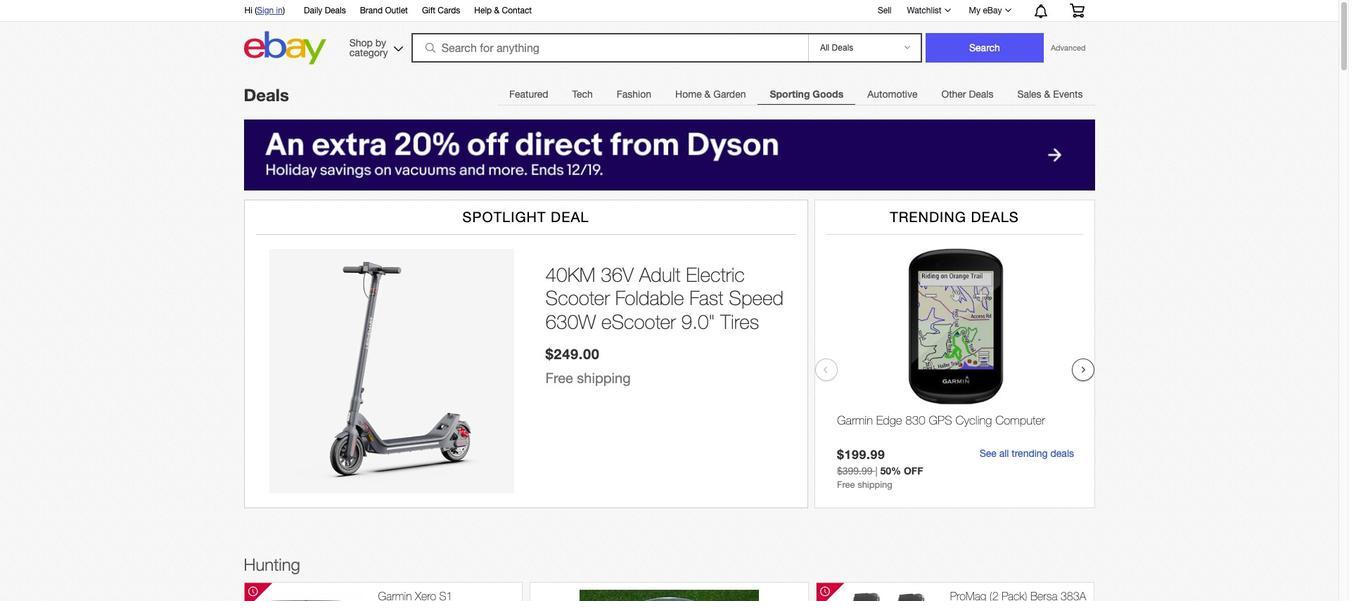 Task type: locate. For each thing, give the bounding box(es) containing it.
deal
[[551, 209, 589, 225]]

sporting
[[770, 88, 810, 100]]

deals for daily
[[325, 6, 346, 15]]

sell
[[878, 5, 892, 15]]

50%
[[880, 465, 901, 477]]

sporting goods link
[[758, 80, 856, 108]]

&
[[494, 6, 500, 15], [705, 89, 711, 100], [1045, 89, 1051, 100]]

2 horizontal spatial &
[[1045, 89, 1051, 100]]

fashion link
[[605, 80, 664, 108]]

home & garden
[[676, 89, 746, 100]]

trending
[[1012, 448, 1048, 460]]

outlet
[[385, 6, 408, 15]]

deals for other
[[969, 89, 994, 100]]

garmin
[[837, 414, 873, 428]]

tires
[[721, 310, 759, 334]]

0 vertical spatial free
[[546, 370, 573, 386]]

40km 36v adult electric scooter foldable fast speed 630w escooter 9.0" tires
[[546, 263, 784, 334]]

edge
[[876, 414, 902, 428]]

garmin edge 830 gps cycling computer link
[[837, 414, 1074, 445]]

brand
[[360, 6, 383, 15]]

None submit
[[926, 33, 1044, 63]]

& right home
[[705, 89, 711, 100]]

shipping down $249.00
[[577, 370, 631, 386]]

my
[[969, 6, 981, 15]]

shipping down |
[[858, 480, 892, 491]]

electric
[[686, 263, 745, 286]]

deals
[[1051, 448, 1074, 460]]

& right help
[[494, 6, 500, 15]]

630w
[[546, 310, 596, 334]]

deals
[[325, 6, 346, 15], [244, 85, 289, 105], [969, 89, 994, 100], [971, 209, 1020, 225]]

advanced
[[1051, 44, 1086, 52]]

deals inside account navigation
[[325, 6, 346, 15]]

Search for anything text field
[[414, 34, 806, 61]]

sporting goods tab list
[[498, 80, 1095, 108]]

deals inside 'sporting goods' "menu bar"
[[969, 89, 994, 100]]

automotive
[[868, 89, 918, 100]]

40km 36v adult electric scooter foldable fast speed 630w escooter 9.0" tires link
[[546, 263, 793, 334]]

free down $399.99
[[837, 480, 855, 491]]

sign
[[257, 6, 274, 15]]

$199.99
[[837, 448, 885, 462]]

sales
[[1018, 89, 1042, 100]]

help & contact link
[[475, 4, 532, 19]]

contact
[[502, 6, 532, 15]]

40km
[[546, 263, 596, 286]]

1 horizontal spatial &
[[705, 89, 711, 100]]

1 horizontal spatial shipping
[[858, 480, 892, 491]]

$399.99
[[837, 466, 873, 477]]

$249.00
[[546, 345, 600, 362]]

all
[[999, 448, 1009, 460]]

& inside account navigation
[[494, 6, 500, 15]]

0 horizontal spatial &
[[494, 6, 500, 15]]

free
[[546, 370, 573, 386], [837, 480, 855, 491]]

garmin edge 830 gps cycling computer
[[837, 414, 1045, 428]]

help & contact
[[475, 6, 532, 15]]

hunting
[[244, 555, 300, 575]]

1 vertical spatial free
[[837, 480, 855, 491]]

trending
[[890, 209, 967, 225]]

escooter
[[602, 310, 676, 334]]

0 vertical spatial shipping
[[577, 370, 631, 386]]

shipping
[[577, 370, 631, 386], [858, 480, 892, 491]]

deals for trending
[[971, 209, 1020, 225]]

gift cards link
[[422, 4, 460, 19]]

cards
[[438, 6, 460, 15]]

my ebay link
[[962, 2, 1018, 19]]

9.0"
[[682, 310, 715, 334]]

1 vertical spatial shipping
[[858, 480, 892, 491]]

an extra 20% off direct from dyson holiday savings on vacuums and more. ends 12/19. image
[[244, 120, 1095, 191]]

free shipping
[[546, 370, 631, 386]]

brand outlet
[[360, 6, 408, 15]]

& right sales
[[1045, 89, 1051, 100]]

free down $249.00
[[546, 370, 573, 386]]

1 horizontal spatial free
[[837, 480, 855, 491]]

free inside $399.99 | 50% off free shipping
[[837, 480, 855, 491]]

other deals link
[[930, 80, 1006, 108]]

advanced link
[[1044, 34, 1093, 62]]

see all trending deals link
[[980, 448, 1074, 460]]

fast
[[690, 287, 724, 310]]

speed
[[729, 287, 784, 310]]



Task type: describe. For each thing, give the bounding box(es) containing it.
automotive link
[[856, 80, 930, 108]]

adult
[[639, 263, 681, 286]]

computer
[[996, 414, 1045, 428]]

by
[[376, 37, 386, 48]]

sporting goods menu bar
[[498, 80, 1095, 108]]

watchlist
[[907, 6, 942, 15]]

& for events
[[1045, 89, 1051, 100]]

gift
[[422, 6, 436, 15]]

sell link
[[872, 5, 898, 15]]

daily deals
[[304, 6, 346, 15]]

spotlight deal
[[463, 209, 589, 225]]

events
[[1054, 89, 1083, 100]]

featured
[[509, 89, 549, 100]]

hi
[[245, 6, 253, 15]]

in
[[276, 6, 283, 15]]

featured link
[[498, 80, 560, 108]]

& for garden
[[705, 89, 711, 100]]

daily deals link
[[304, 4, 346, 19]]

cycling
[[956, 414, 992, 428]]

hi ( sign in )
[[245, 6, 285, 15]]

see
[[980, 448, 997, 460]]

sign in link
[[257, 6, 283, 15]]

watchlist link
[[900, 2, 957, 19]]

help
[[475, 6, 492, 15]]

brand outlet link
[[360, 4, 408, 19]]

home
[[676, 89, 702, 100]]

shop by category button
[[343, 31, 407, 62]]

shop
[[350, 37, 373, 48]]

foldable
[[616, 287, 684, 310]]

shop by category
[[350, 37, 388, 58]]

)
[[283, 6, 285, 15]]

0 horizontal spatial shipping
[[577, 370, 631, 386]]

(
[[255, 6, 257, 15]]

garden
[[714, 89, 746, 100]]

|
[[875, 466, 878, 477]]

deals link
[[244, 85, 289, 105]]

spotlight
[[463, 209, 546, 225]]

account navigation
[[237, 0, 1095, 22]]

off
[[904, 465, 923, 477]]

tech link
[[560, 80, 605, 108]]

830
[[906, 414, 926, 428]]

none submit inside shop by category "banner"
[[926, 33, 1044, 63]]

$399.99 | 50% off free shipping
[[837, 465, 923, 491]]

gps
[[929, 414, 952, 428]]

tech
[[572, 89, 593, 100]]

goods
[[813, 88, 844, 100]]

ebay
[[983, 6, 1002, 15]]

0 horizontal spatial free
[[546, 370, 573, 386]]

scooter
[[546, 287, 610, 310]]

home & garden link
[[664, 80, 758, 108]]

fashion
[[617, 89, 652, 100]]

sales & events
[[1018, 89, 1083, 100]]

sporting goods
[[770, 88, 844, 100]]

other
[[942, 89, 967, 100]]

other deals
[[942, 89, 994, 100]]

shipping inside $399.99 | 50% off free shipping
[[858, 480, 892, 491]]

sales & events link
[[1006, 80, 1095, 108]]

see all trending deals
[[980, 448, 1074, 460]]

& for contact
[[494, 6, 500, 15]]

your shopping cart image
[[1069, 4, 1085, 18]]

category
[[350, 47, 388, 58]]

my ebay
[[969, 6, 1002, 15]]

daily
[[304, 6, 323, 15]]

shop by category banner
[[237, 0, 1095, 68]]

trending deals
[[890, 209, 1020, 225]]

gift cards
[[422, 6, 460, 15]]

36v
[[601, 263, 634, 286]]



Task type: vqa. For each thing, say whether or not it's contained in the screenshot.
SIGN IN link
yes



